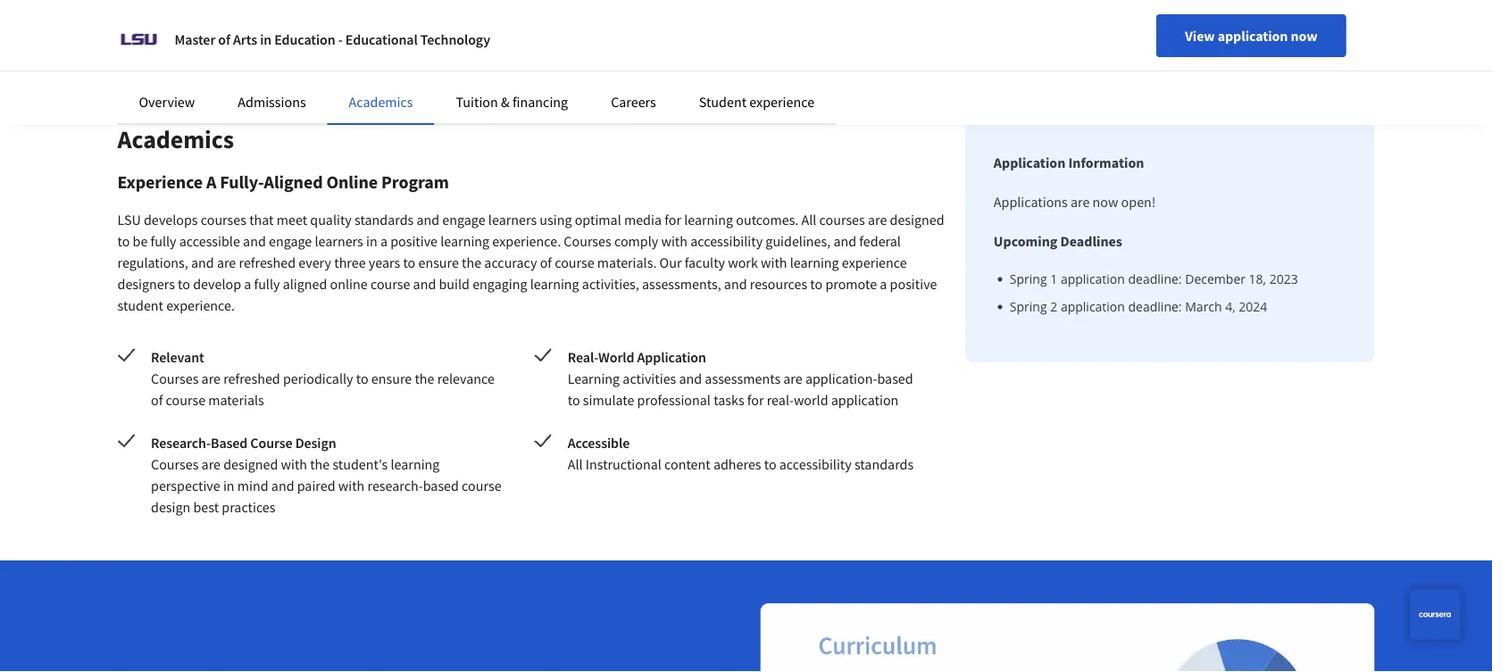 Task type: vqa. For each thing, say whether or not it's contained in the screenshot.


Task type: locate. For each thing, give the bounding box(es) containing it.
resources
[[750, 275, 808, 293]]

2 vertical spatial courses
[[151, 456, 199, 474]]

0 horizontal spatial accessibility
[[691, 232, 763, 250]]

spring for spring 2 application deadline: march 4, 2024
[[1010, 298, 1048, 315]]

0 vertical spatial designed
[[890, 211, 945, 229]]

and
[[417, 211, 440, 229], [243, 232, 266, 250], [834, 232, 857, 250], [191, 254, 214, 272], [413, 275, 436, 293], [724, 275, 747, 293], [679, 370, 702, 388], [271, 477, 294, 495]]

courses
[[564, 232, 612, 250], [151, 370, 199, 388], [151, 456, 199, 474]]

courses inside research-based course design courses are designed with the student's learning perspective in mind and paired with research-based course design best practices
[[151, 456, 199, 474]]

1 vertical spatial learners
[[315, 232, 363, 250]]

0 vertical spatial learners
[[489, 211, 537, 229]]

0 vertical spatial ensure
[[419, 254, 459, 272]]

1 vertical spatial the
[[415, 370, 435, 388]]

all down accessible at the left bottom
[[568, 456, 583, 474]]

a up years
[[381, 232, 388, 250]]

learners up the accuracy
[[489, 211, 537, 229]]

designed up mind
[[224, 456, 278, 474]]

research-
[[151, 434, 211, 452]]

1 vertical spatial standards
[[855, 456, 914, 474]]

1 horizontal spatial courses
[[820, 211, 866, 229]]

meet
[[277, 211, 307, 229]]

to inside relevant courses are refreshed periodically to ensure the relevance of course materials
[[356, 370, 369, 388]]

0 horizontal spatial courses
[[201, 211, 247, 229]]

fully down develops
[[151, 232, 177, 250]]

2 vertical spatial the
[[310, 456, 330, 474]]

0 vertical spatial in
[[260, 30, 272, 48]]

0 horizontal spatial the
[[310, 456, 330, 474]]

of inside lsu develops courses that meet quality standards and engage learners using optimal media for learning outcomes. all courses are designed to be fully accessible and engage learners in a positive learning experience. courses comply with accessibility guidelines, and federal regulations, and are refreshed every three years to ensure the accuracy of course materials. our faculty work with learning experience designers to develop a fully aligned online course and build engaging learning activities, assessments, and resources to promote a positive student experience.
[[540, 254, 552, 272]]

to right adheres
[[765, 456, 777, 474]]

financing
[[513, 93, 568, 111]]

application right view
[[1218, 27, 1289, 45]]

deadline: for december
[[1129, 271, 1183, 288]]

are up develop
[[217, 254, 236, 272]]

courses up accessible
[[201, 211, 247, 229]]

1 horizontal spatial engage
[[443, 211, 486, 229]]

2 courses from the left
[[820, 211, 866, 229]]

courses down optimal
[[564, 232, 612, 250]]

upcoming
[[994, 232, 1058, 250]]

louisiana state university logo image
[[117, 18, 160, 61]]

1 vertical spatial spring
[[1010, 298, 1048, 315]]

relevance
[[438, 370, 495, 388]]

the up build
[[462, 254, 482, 272]]

1 horizontal spatial now
[[1291, 27, 1318, 45]]

application up activities
[[638, 348, 707, 366]]

relevant
[[151, 348, 204, 366]]

of left arts
[[218, 30, 230, 48]]

with up our
[[662, 232, 688, 250]]

mind
[[237, 477, 269, 495]]

refreshed up the materials
[[224, 370, 280, 388]]

of right the accuracy
[[540, 254, 552, 272]]

course
[[555, 254, 595, 272], [371, 275, 410, 293], [166, 391, 206, 409], [462, 477, 502, 495]]

list
[[1001, 270, 1299, 316]]

0 horizontal spatial ensure
[[372, 370, 412, 388]]

ensure right periodically
[[372, 370, 412, 388]]

0 horizontal spatial learners
[[315, 232, 363, 250]]

1 vertical spatial based
[[423, 477, 459, 495]]

1 vertical spatial deadline:
[[1129, 298, 1183, 315]]

tuition & financing link
[[456, 93, 568, 111]]

0 vertical spatial engage
[[443, 211, 486, 229]]

spring 1 application deadline: december 18, 2023 list item
[[1010, 270, 1299, 289]]

in right arts
[[260, 30, 272, 48]]

that
[[249, 211, 274, 229]]

0 horizontal spatial of
[[151, 391, 163, 409]]

courses down relevant
[[151, 370, 199, 388]]

are down application information
[[1071, 193, 1090, 211]]

in
[[260, 30, 272, 48], [366, 232, 378, 250], [223, 477, 235, 495]]

2 horizontal spatial of
[[540, 254, 552, 272]]

1 vertical spatial engage
[[269, 232, 312, 250]]

years
[[369, 254, 400, 272]]

1 deadline: from the top
[[1129, 271, 1183, 288]]

1 horizontal spatial the
[[415, 370, 435, 388]]

1 horizontal spatial accessibility
[[780, 456, 852, 474]]

academics down educational
[[349, 93, 413, 111]]

0 horizontal spatial designed
[[224, 456, 278, 474]]

of down relevant
[[151, 391, 163, 409]]

for right media
[[665, 211, 682, 229]]

application down application- at the bottom of the page
[[832, 391, 899, 409]]

4,
[[1226, 298, 1236, 315]]

course inside relevant courses are refreshed periodically to ensure the relevance of course materials
[[166, 391, 206, 409]]

courses down research-
[[151, 456, 199, 474]]

0 vertical spatial the
[[462, 254, 482, 272]]

and inside research-based course design courses are designed with the student's learning perspective in mind and paired with research-based course design best practices
[[271, 477, 294, 495]]

accessibility inside accessible all instructional content adheres to accessibility standards
[[780, 456, 852, 474]]

positive
[[391, 232, 438, 250], [890, 275, 938, 293]]

based
[[211, 434, 248, 452]]

0 vertical spatial spring
[[1010, 271, 1048, 288]]

application inside button
[[1218, 27, 1289, 45]]

with
[[662, 232, 688, 250], [761, 254, 788, 272], [281, 456, 307, 474], [338, 477, 365, 495]]

1 horizontal spatial standards
[[855, 456, 914, 474]]

0 horizontal spatial experience
[[750, 93, 815, 111]]

0 horizontal spatial application
[[638, 348, 707, 366]]

to right periodically
[[356, 370, 369, 388]]

experience
[[750, 93, 815, 111], [842, 254, 908, 272]]

1 horizontal spatial learners
[[489, 211, 537, 229]]

0 horizontal spatial now
[[1093, 193, 1119, 211]]

1 vertical spatial fully
[[254, 275, 280, 293]]

deadline: up spring 2 application deadline: march 4, 2024 list item
[[1129, 271, 1183, 288]]

a right develop
[[244, 275, 251, 293]]

lsu develops courses that meet quality standards and engage learners using optimal media for learning outcomes. all courses are designed to be fully accessible and engage learners in a positive learning experience. courses comply with accessibility guidelines, and federal regulations, and are refreshed every three years to ensure the accuracy of course materials. our faculty work with learning experience designers to develop a fully aligned online course and build engaging learning activities, assessments, and resources to promote a positive student experience.
[[117, 211, 945, 314]]

periodically
[[283, 370, 353, 388]]

in left mind
[[223, 477, 235, 495]]

spring 1 application deadline: december 18, 2023
[[1010, 271, 1299, 288]]

2023
[[1270, 271, 1299, 288]]

now inside view application now button
[[1291, 27, 1318, 45]]

1 horizontal spatial designed
[[890, 211, 945, 229]]

for
[[665, 211, 682, 229], [748, 391, 764, 409]]

learning up research-
[[391, 456, 440, 474]]

1 horizontal spatial experience.
[[493, 232, 561, 250]]

1 horizontal spatial for
[[748, 391, 764, 409]]

ensure inside relevant courses are refreshed periodically to ensure the relevance of course materials
[[372, 370, 412, 388]]

fully
[[151, 232, 177, 250], [254, 275, 280, 293]]

1 vertical spatial refreshed
[[224, 370, 280, 388]]

based inside research-based course design courses are designed with the student's learning perspective in mind and paired with research-based course design best practices
[[423, 477, 459, 495]]

education
[[274, 30, 336, 48]]

0 horizontal spatial based
[[423, 477, 459, 495]]

spring left 1
[[1010, 271, 1048, 288]]

0 vertical spatial standards
[[355, 211, 414, 229]]

positive up years
[[391, 232, 438, 250]]

positive down federal
[[890, 275, 938, 293]]

academics link
[[349, 93, 413, 111]]

learning
[[685, 211, 734, 229], [441, 232, 490, 250], [790, 254, 840, 272], [530, 275, 580, 293], [391, 456, 440, 474]]

0 horizontal spatial all
[[568, 456, 583, 474]]

engage down 'meet'
[[269, 232, 312, 250]]

experience. up the accuracy
[[493, 232, 561, 250]]

to down learning
[[568, 391, 580, 409]]

student
[[699, 93, 747, 111]]

0 vertical spatial experience
[[750, 93, 815, 111]]

experience right student
[[750, 93, 815, 111]]

practices
[[222, 499, 276, 516]]

1 vertical spatial experience
[[842, 254, 908, 272]]

standards inside lsu develops courses that meet quality standards and engage learners using optimal media for learning outcomes. all courses are designed to be fully accessible and engage learners in a positive learning experience. courses comply with accessibility guidelines, and federal regulations, and are refreshed every three years to ensure the accuracy of course materials. our faculty work with learning experience designers to develop a fully aligned online course and build engaging learning activities, assessments, and resources to promote a positive student experience.
[[355, 211, 414, 229]]

designed
[[890, 211, 945, 229], [224, 456, 278, 474]]

0 horizontal spatial for
[[665, 211, 682, 229]]

1 vertical spatial ensure
[[372, 370, 412, 388]]

assessments,
[[642, 275, 722, 293]]

1 horizontal spatial positive
[[890, 275, 938, 293]]

2 deadline: from the top
[[1129, 298, 1183, 315]]

assessments
[[705, 370, 781, 388]]

in up years
[[366, 232, 378, 250]]

accessible all instructional content adheres to accessibility standards
[[568, 434, 914, 474]]

0 vertical spatial refreshed
[[239, 254, 296, 272]]

1 courses from the left
[[201, 211, 247, 229]]

learning
[[568, 370, 620, 388]]

accessibility up work
[[691, 232, 763, 250]]

for inside lsu develops courses that meet quality standards and engage learners using optimal media for learning outcomes. all courses are designed to be fully accessible and engage learners in a positive learning experience. courses comply with accessibility guidelines, and federal regulations, and are refreshed every three years to ensure the accuracy of course materials. our faculty work with learning experience designers to develop a fully aligned online course and build engaging learning activities, assessments, and resources to promote a positive student experience.
[[665, 211, 682, 229]]

master of arts in education - educational technology
[[175, 30, 491, 48]]

0 horizontal spatial academics
[[117, 124, 234, 155]]

0 vertical spatial academics
[[349, 93, 413, 111]]

0 horizontal spatial in
[[223, 477, 235, 495]]

2 vertical spatial of
[[151, 391, 163, 409]]

with up resources
[[761, 254, 788, 272]]

now
[[1291, 27, 1318, 45], [1093, 193, 1119, 211]]

accessibility inside lsu develops courses that meet quality standards and engage learners using optimal media for learning outcomes. all courses are designed to be fully accessible and engage learners in a positive learning experience. courses comply with accessibility guidelines, and federal regulations, and are refreshed every three years to ensure the accuracy of course materials. our faculty work with learning experience designers to develop a fully aligned online course and build engaging learning activities, assessments, and resources to promote a positive student experience.
[[691, 232, 763, 250]]

media
[[624, 211, 662, 229]]

1 vertical spatial accessibility
[[780, 456, 852, 474]]

and right mind
[[271, 477, 294, 495]]

refreshed
[[239, 254, 296, 272], [224, 370, 280, 388]]

1 horizontal spatial experience
[[842, 254, 908, 272]]

2 spring from the top
[[1010, 298, 1048, 315]]

0 vertical spatial accessibility
[[691, 232, 763, 250]]

0 horizontal spatial standards
[[355, 211, 414, 229]]

standards
[[355, 211, 414, 229], [855, 456, 914, 474]]

0 vertical spatial for
[[665, 211, 682, 229]]

2 vertical spatial in
[[223, 477, 235, 495]]

courses up federal
[[820, 211, 866, 229]]

now for application
[[1291, 27, 1318, 45]]

a right promote
[[880, 275, 888, 293]]

1 vertical spatial positive
[[890, 275, 938, 293]]

1 horizontal spatial of
[[218, 30, 230, 48]]

engage down program
[[443, 211, 486, 229]]

learners down quality on the left of the page
[[315, 232, 363, 250]]

activities
[[623, 370, 677, 388]]

are up the materials
[[202, 370, 221, 388]]

0 vertical spatial deadline:
[[1129, 271, 1183, 288]]

2 horizontal spatial the
[[462, 254, 482, 272]]

ensure inside lsu develops courses that meet quality standards and engage learners using optimal media for learning outcomes. all courses are designed to be fully accessible and engage learners in a positive learning experience. courses comply with accessibility guidelines, and federal regulations, and are refreshed every three years to ensure the accuracy of course materials. our faculty work with learning experience designers to develop a fully aligned online course and build engaging learning activities, assessments, and resources to promote a positive student experience.
[[419, 254, 459, 272]]

1 horizontal spatial application
[[994, 154, 1066, 172]]

design
[[295, 434, 336, 452]]

course up research-
[[166, 391, 206, 409]]

and left federal
[[834, 232, 857, 250]]

1 horizontal spatial ensure
[[419, 254, 459, 272]]

experience
[[117, 171, 203, 193]]

0 vertical spatial positive
[[391, 232, 438, 250]]

with down design
[[281, 456, 307, 474]]

course up activities, on the left of the page
[[555, 254, 595, 272]]

designed up federal
[[890, 211, 945, 229]]

1 vertical spatial academics
[[117, 124, 234, 155]]

all up guidelines,
[[802, 211, 817, 229]]

promote
[[826, 275, 878, 293]]

0 vertical spatial of
[[218, 30, 230, 48]]

0 vertical spatial courses
[[564, 232, 612, 250]]

professional
[[638, 391, 711, 409]]

a
[[381, 232, 388, 250], [244, 275, 251, 293], [880, 275, 888, 293]]

fully left aligned
[[254, 275, 280, 293]]

aligned
[[283, 275, 327, 293]]

to left be
[[117, 232, 130, 250]]

0 vertical spatial application
[[994, 154, 1066, 172]]

real-
[[568, 348, 599, 366]]

spring left 2
[[1010, 298, 1048, 315]]

1 vertical spatial now
[[1093, 193, 1119, 211]]

deadline: down spring 1 application deadline: december 18, 2023
[[1129, 298, 1183, 315]]

application up applications
[[994, 154, 1066, 172]]

ensure up build
[[419, 254, 459, 272]]

1 vertical spatial in
[[366, 232, 378, 250]]

are up real-
[[784, 370, 803, 388]]

program
[[381, 171, 449, 193]]

information
[[1069, 154, 1145, 172]]

learners
[[489, 211, 537, 229], [315, 232, 363, 250]]

are
[[1071, 193, 1090, 211], [868, 211, 888, 229], [217, 254, 236, 272], [202, 370, 221, 388], [784, 370, 803, 388], [202, 456, 221, 474]]

the up the paired
[[310, 456, 330, 474]]

to inside accessible all instructional content adheres to accessibility standards
[[765, 456, 777, 474]]

are inside research-based course design courses are designed with the student's learning perspective in mind and paired with research-based course design best practices
[[202, 456, 221, 474]]

the left relevance
[[415, 370, 435, 388]]

1 horizontal spatial based
[[878, 370, 914, 388]]

based
[[878, 370, 914, 388], [423, 477, 459, 495]]

0 vertical spatial fully
[[151, 232, 177, 250]]

spring 2 application deadline: march 4, 2024 list item
[[1010, 298, 1299, 316]]

are down based
[[202, 456, 221, 474]]

refreshed down that
[[239, 254, 296, 272]]

spring
[[1010, 271, 1048, 288], [1010, 298, 1048, 315]]

design
[[151, 499, 191, 516]]

learning up build
[[441, 232, 490, 250]]

application down deadlines
[[1061, 271, 1126, 288]]

0 vertical spatial now
[[1291, 27, 1318, 45]]

1 vertical spatial for
[[748, 391, 764, 409]]

all
[[802, 211, 817, 229], [568, 456, 583, 474]]

ensure
[[419, 254, 459, 272], [372, 370, 412, 388]]

experience down federal
[[842, 254, 908, 272]]

accessibility down world
[[780, 456, 852, 474]]

2 horizontal spatial in
[[366, 232, 378, 250]]

are inside 'real-world application learning activities and assessments are application-based to simulate professional tasks for real-world application'
[[784, 370, 803, 388]]

1 vertical spatial application
[[638, 348, 707, 366]]

academics down overview 'link'
[[117, 124, 234, 155]]

tuition
[[456, 93, 498, 111]]

1 vertical spatial all
[[568, 456, 583, 474]]

0 vertical spatial based
[[878, 370, 914, 388]]

1 vertical spatial experience.
[[166, 297, 235, 314]]

technology
[[421, 30, 491, 48]]

1 vertical spatial designed
[[224, 456, 278, 474]]

and up professional
[[679, 370, 702, 388]]

list containing spring 1 application deadline: december 18, 2023
[[1001, 270, 1299, 316]]

admissions
[[238, 93, 306, 111]]

0 horizontal spatial positive
[[391, 232, 438, 250]]

0 horizontal spatial experience.
[[166, 297, 235, 314]]

1 vertical spatial courses
[[151, 370, 199, 388]]

1 horizontal spatial fully
[[254, 275, 280, 293]]

1 horizontal spatial all
[[802, 211, 817, 229]]

experience.
[[493, 232, 561, 250], [166, 297, 235, 314]]

experience. down develop
[[166, 297, 235, 314]]

-
[[338, 30, 343, 48]]

learning down guidelines,
[[790, 254, 840, 272]]

for left real-
[[748, 391, 764, 409]]

1 vertical spatial of
[[540, 254, 552, 272]]

courses
[[201, 211, 247, 229], [820, 211, 866, 229]]

0 horizontal spatial engage
[[269, 232, 312, 250]]

be
[[133, 232, 148, 250]]

course right research-
[[462, 477, 502, 495]]

0 vertical spatial all
[[802, 211, 817, 229]]

1 horizontal spatial in
[[260, 30, 272, 48]]

1 spring from the top
[[1010, 271, 1048, 288]]

designed inside lsu develops courses that meet quality standards and engage learners using optimal media for learning outcomes. all courses are designed to be fully accessible and engage learners in a positive learning experience. courses comply with accessibility guidelines, and federal regulations, and are refreshed every three years to ensure the accuracy of course materials. our faculty work with learning experience designers to develop a fully aligned online course and build engaging learning activities, assessments, and resources to promote a positive student experience.
[[890, 211, 945, 229]]



Task type: describe. For each thing, give the bounding box(es) containing it.
student's
[[333, 456, 388, 474]]

view
[[1186, 27, 1216, 45]]

materials
[[208, 391, 264, 409]]

adheres
[[714, 456, 762, 474]]

student experience link
[[699, 93, 815, 111]]

real-world application learning activities and assessments are application-based to simulate professional tasks for real-world application
[[568, 348, 914, 409]]

applications are now open!
[[994, 193, 1157, 211]]

march
[[1186, 298, 1223, 315]]

online
[[327, 171, 378, 193]]

overview
[[139, 93, 195, 111]]

work
[[728, 254, 758, 272]]

master
[[175, 30, 216, 48]]

federal
[[860, 232, 901, 250]]

careers link
[[611, 93, 657, 111]]

and down program
[[417, 211, 440, 229]]

applications
[[994, 193, 1068, 211]]

experience a fully-aligned online program
[[117, 171, 449, 193]]

fully-
[[220, 171, 264, 193]]

learning down the accuracy
[[530, 275, 580, 293]]

simulate
[[583, 391, 635, 409]]

and inside 'real-world application learning activities and assessments are application-based to simulate professional tasks for real-world application'
[[679, 370, 702, 388]]

open!
[[1122, 193, 1157, 211]]

regulations,
[[117, 254, 188, 272]]

application information
[[994, 154, 1145, 172]]

research-
[[368, 477, 423, 495]]

standards inside accessible all instructional content adheres to accessibility standards
[[855, 456, 914, 474]]

and down accessible
[[191, 254, 214, 272]]

course down years
[[371, 275, 410, 293]]

using
[[540, 211, 572, 229]]

relevant courses are refreshed periodically to ensure the relevance of course materials
[[151, 348, 495, 409]]

perspective
[[151, 477, 220, 495]]

in inside lsu develops courses that meet quality standards and engage learners using optimal media for learning outcomes. all courses are designed to be fully accessible and engage learners in a positive learning experience. courses comply with accessibility guidelines, and federal regulations, and are refreshed every three years to ensure the accuracy of course materials. our faculty work with learning experience designers to develop a fully aligned online course and build engaging learning activities, assessments, and resources to promote a positive student experience.
[[366, 232, 378, 250]]

best
[[193, 499, 219, 516]]

are up federal
[[868, 211, 888, 229]]

for inside 'real-world application learning activities and assessments are application-based to simulate professional tasks for real-world application'
[[748, 391, 764, 409]]

deadline: for march
[[1129, 298, 1183, 315]]

2024
[[1240, 298, 1268, 315]]

aligned
[[264, 171, 323, 193]]

careers
[[611, 93, 657, 111]]

now for are
[[1093, 193, 1119, 211]]

all inside accessible all instructional content adheres to accessibility standards
[[568, 456, 583, 474]]

to left develop
[[178, 275, 190, 293]]

1
[[1051, 271, 1058, 288]]

overview link
[[139, 93, 195, 111]]

engaging
[[473, 275, 528, 293]]

0 horizontal spatial a
[[244, 275, 251, 293]]

lsu
[[117, 211, 141, 229]]

real-
[[767, 391, 794, 409]]

2
[[1051, 298, 1058, 315]]

&
[[501, 93, 510, 111]]

the inside lsu develops courses that meet quality standards and engage learners using optimal media for learning outcomes. all courses are designed to be fully accessible and engage learners in a positive learning experience. courses comply with accessibility guidelines, and federal regulations, and are refreshed every three years to ensure the accuracy of course materials. our faculty work with learning experience designers to develop a fully aligned online course and build engaging learning activities, assessments, and resources to promote a positive student experience.
[[462, 254, 482, 272]]

quality
[[310, 211, 352, 229]]

18,
[[1250, 271, 1267, 288]]

three
[[334, 254, 366, 272]]

application inside 'real-world application learning activities and assessments are application-based to simulate professional tasks for real-world application'
[[638, 348, 707, 366]]

arts
[[233, 30, 257, 48]]

our
[[660, 254, 682, 272]]

accessible
[[568, 434, 630, 452]]

learning up faculty
[[685, 211, 734, 229]]

instructional
[[586, 456, 662, 474]]

and left build
[[413, 275, 436, 293]]

accessible
[[179, 232, 240, 250]]

0 horizontal spatial fully
[[151, 232, 177, 250]]

educational
[[346, 30, 418, 48]]

of inside relevant courses are refreshed periodically to ensure the relevance of course materials
[[151, 391, 163, 409]]

world
[[599, 348, 635, 366]]

in inside research-based course design courses are designed with the student's learning perspective in mind and paired with research-based course design best practices
[[223, 477, 235, 495]]

course inside research-based course design courses are designed with the student's learning perspective in mind and paired with research-based course design best practices
[[462, 477, 502, 495]]

december
[[1186, 271, 1246, 288]]

online
[[330, 275, 368, 293]]

upcoming deadlines
[[994, 232, 1123, 250]]

all inside lsu develops courses that meet quality standards and engage learners using optimal media for learning outcomes. all courses are designed to be fully accessible and engage learners in a positive learning experience. courses comply with accessibility guidelines, and federal regulations, and are refreshed every three years to ensure the accuracy of course materials. our faculty work with learning experience designers to develop a fully aligned online course and build engaging learning activities, assessments, and resources to promote a positive student experience.
[[802, 211, 817, 229]]

comply
[[615, 232, 659, 250]]

based inside 'real-world application learning activities and assessments are application-based to simulate professional tasks for real-world application'
[[878, 370, 914, 388]]

and down work
[[724, 275, 747, 293]]

accuracy
[[485, 254, 537, 272]]

content
[[665, 456, 711, 474]]

application right 2
[[1061, 298, 1126, 315]]

every
[[299, 254, 332, 272]]

experience inside lsu develops courses that meet quality standards and engage learners using optimal media for learning outcomes. all courses are designed to be fully accessible and engage learners in a positive learning experience. courses comply with accessibility guidelines, and federal regulations, and are refreshed every three years to ensure the accuracy of course materials. our faculty work with learning experience designers to develop a fully aligned online course and build engaging learning activities, assessments, and resources to promote a positive student experience.
[[842, 254, 908, 272]]

1 horizontal spatial a
[[381, 232, 388, 250]]

tuition & financing
[[456, 93, 568, 111]]

to right years
[[403, 254, 416, 272]]

student
[[117, 297, 163, 314]]

application inside 'real-world application learning activities and assessments are application-based to simulate professional tasks for real-world application'
[[832, 391, 899, 409]]

with down student's
[[338, 477, 365, 495]]

view application now
[[1186, 27, 1318, 45]]

tasks
[[714, 391, 745, 409]]

admissions link
[[238, 93, 306, 111]]

refreshed inside lsu develops courses that meet quality standards and engage learners using optimal media for learning outcomes. all courses are designed to be fully accessible and engage learners in a positive learning experience. courses comply with accessibility guidelines, and federal regulations, and are refreshed every three years to ensure the accuracy of course materials. our faculty work with learning experience designers to develop a fully aligned online course and build engaging learning activities, assessments, and resources to promote a positive student experience.
[[239, 254, 296, 272]]

0 vertical spatial experience.
[[493, 232, 561, 250]]

the inside research-based course design courses are designed with the student's learning perspective in mind and paired with research-based course design best practices
[[310, 456, 330, 474]]

build
[[439, 275, 470, 293]]

courses inside lsu develops courses that meet quality standards and engage learners using optimal media for learning outcomes. all courses are designed to be fully accessible and engage learners in a positive learning experience. courses comply with accessibility guidelines, and federal regulations, and are refreshed every three years to ensure the accuracy of course materials. our faculty work with learning experience designers to develop a fully aligned online course and build engaging learning activities, assessments, and resources to promote a positive student experience.
[[564, 232, 612, 250]]

faculty
[[685, 254, 726, 272]]

refreshed inside relevant courses are refreshed periodically to ensure the relevance of course materials
[[224, 370, 280, 388]]

1 horizontal spatial academics
[[349, 93, 413, 111]]

to inside 'real-world application learning activities and assessments are application-based to simulate professional tasks for real-world application'
[[568, 391, 580, 409]]

materials.
[[598, 254, 657, 272]]

course
[[250, 434, 293, 452]]

spring for spring 1 application deadline: december 18, 2023
[[1010, 271, 1048, 288]]

optimal
[[575, 211, 622, 229]]

and down that
[[243, 232, 266, 250]]

activities,
[[582, 275, 640, 293]]

guidelines,
[[766, 232, 831, 250]]

courses inside relevant courses are refreshed periodically to ensure the relevance of course materials
[[151, 370, 199, 388]]

paired
[[297, 477, 336, 495]]

learning inside research-based course design courses are designed with the student's learning perspective in mind and paired with research-based course design best practices
[[391, 456, 440, 474]]

to left promote
[[811, 275, 823, 293]]

designers
[[117, 275, 175, 293]]

the inside relevant courses are refreshed periodically to ensure the relevance of course materials
[[415, 370, 435, 388]]

application-
[[806, 370, 878, 388]]

world
[[794, 391, 829, 409]]

deadlines
[[1061, 232, 1123, 250]]

student experience
[[699, 93, 815, 111]]

designed inside research-based course design courses are designed with the student's learning perspective in mind and paired with research-based course design best practices
[[224, 456, 278, 474]]

2 horizontal spatial a
[[880, 275, 888, 293]]

view application now button
[[1157, 14, 1347, 57]]

a
[[206, 171, 217, 193]]

research-based course design courses are designed with the student's learning perspective in mind and paired with research-based course design best practices
[[151, 434, 502, 516]]

are inside relevant courses are refreshed periodically to ensure the relevance of course materials
[[202, 370, 221, 388]]



